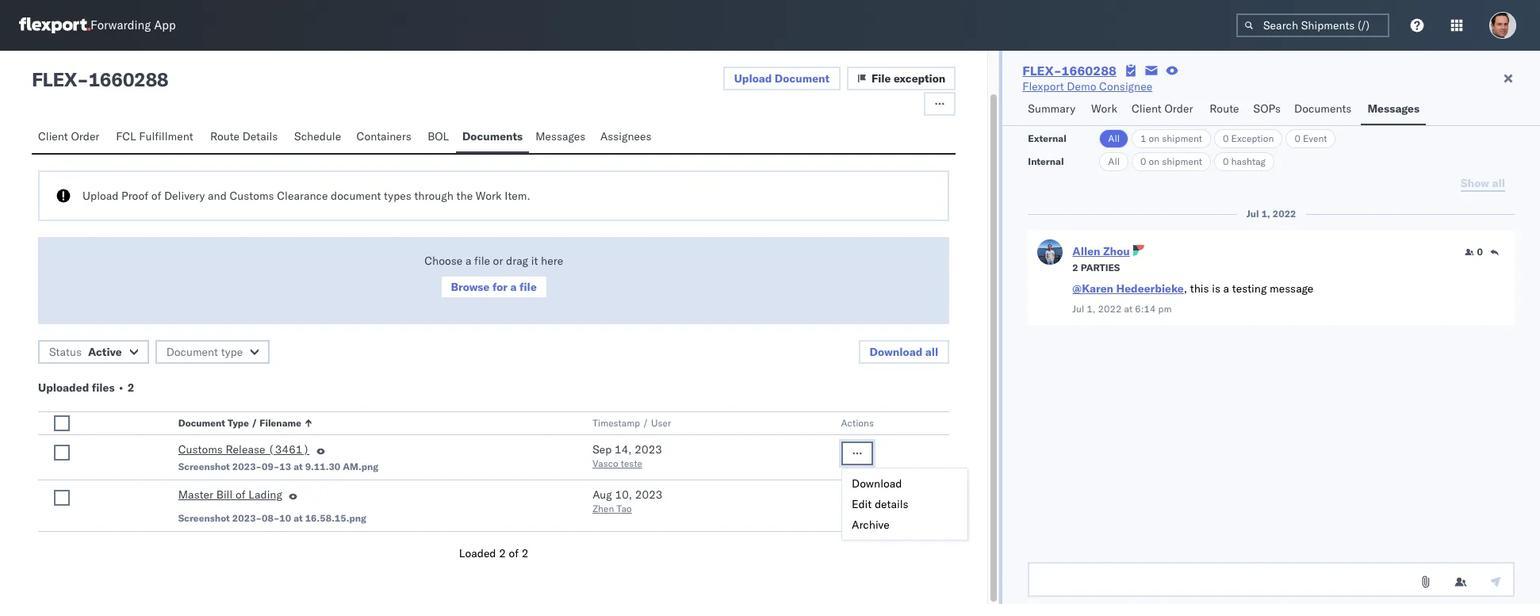 Task type: vqa. For each thing, say whether or not it's contained in the screenshot.
FLEX-458574
no



Task type: locate. For each thing, give the bounding box(es) containing it.
tao
[[617, 503, 632, 515]]

1 vertical spatial client order
[[38, 129, 99, 144]]

1 vertical spatial work
[[476, 189, 502, 203]]

teste
[[621, 458, 643, 470]]

0 horizontal spatial messages
[[536, 129, 586, 144]]

1 vertical spatial 2023
[[635, 488, 663, 502]]

documents button up event at the right of the page
[[1288, 94, 1362, 125]]

flex - 1660288
[[32, 67, 168, 91]]

1 2023- from the top
[[232, 461, 262, 473]]

browse for a file button
[[440, 275, 548, 299]]

1 horizontal spatial 2022
[[1273, 208, 1297, 220]]

2023 up teste
[[635, 443, 662, 457]]

on down 1 on shipment
[[1149, 155, 1160, 167]]

document type / filename button
[[175, 414, 561, 430]]

a right for in the top of the page
[[511, 280, 517, 294]]

1 vertical spatial route
[[210, 129, 240, 144]]

2023 for sep 14, 2023
[[635, 443, 662, 457]]

messages button
[[1362, 94, 1426, 125], [529, 122, 594, 153]]

0 vertical spatial jul
[[1247, 208, 1260, 220]]

on for 0
[[1149, 155, 1160, 167]]

1 vertical spatial at
[[294, 461, 303, 473]]

all button for 1
[[1100, 129, 1129, 148]]

1 vertical spatial shipment
[[1162, 155, 1203, 167]]

sep 14, 2023 vasco teste
[[593, 443, 662, 470]]

work down flexport demo consignee link
[[1092, 102, 1118, 116]]

0 horizontal spatial documents button
[[456, 122, 529, 153]]

jul
[[1247, 208, 1260, 220], [1073, 303, 1085, 315]]

1 2023 from the top
[[635, 443, 662, 457]]

master
[[178, 488, 213, 502]]

of
[[151, 189, 161, 203], [236, 488, 246, 502], [509, 547, 519, 561]]

2023 inside aug 10, 2023 zhen tao
[[635, 488, 663, 502]]

screenshot for sep
[[178, 461, 230, 473]]

2022 up message
[[1273, 208, 1297, 220]]

download all button
[[859, 340, 950, 364]]

0 vertical spatial documents
[[1295, 102, 1352, 116]]

fulfillment
[[139, 129, 193, 144]]

0 for 0 on shipment
[[1141, 155, 1147, 167]]

/ left user
[[643, 417, 649, 429]]

1 vertical spatial all button
[[1100, 152, 1129, 171]]

1 horizontal spatial customs
[[230, 189, 274, 203]]

documents button right bol
[[456, 122, 529, 153]]

1 vertical spatial screenshot
[[178, 512, 230, 524]]

download for edit
[[852, 477, 902, 491]]

1 horizontal spatial work
[[1092, 102, 1118, 116]]

of for 2
[[509, 547, 519, 561]]

app
[[154, 18, 176, 33]]

0 exception
[[1223, 132, 1274, 144]]

all down the work button
[[1109, 155, 1120, 167]]

client order button up 1 on shipment
[[1126, 94, 1204, 125]]

2 horizontal spatial a
[[1224, 282, 1230, 296]]

1
[[1141, 132, 1147, 144]]

1 / from the left
[[251, 417, 257, 429]]

2 shipment from the top
[[1162, 155, 1203, 167]]

or
[[493, 254, 503, 268]]

flex-1660288
[[1023, 63, 1117, 79]]

allen zhou
[[1073, 244, 1130, 259]]

a right is
[[1224, 282, 1230, 296]]

1 horizontal spatial client order button
[[1126, 94, 1204, 125]]

2 vertical spatial document
[[178, 417, 225, 429]]

the
[[457, 189, 473, 203]]

document left the type
[[178, 417, 225, 429]]

master bill of lading
[[178, 488, 282, 502]]

/ right the type
[[251, 417, 257, 429]]

0 vertical spatial work
[[1092, 102, 1118, 116]]

0 horizontal spatial of
[[151, 189, 161, 203]]

schedule button
[[288, 122, 350, 153]]

documents up event at the right of the page
[[1295, 102, 1352, 116]]

work right the
[[476, 189, 502, 203]]

active
[[88, 345, 122, 359]]

file
[[474, 254, 490, 268], [520, 280, 537, 294]]

1 all from the top
[[1109, 132, 1120, 144]]

0
[[1223, 132, 1229, 144], [1295, 132, 1301, 144], [1141, 155, 1147, 167], [1223, 155, 1229, 167], [1478, 246, 1484, 258]]

0 vertical spatial all
[[1109, 132, 1120, 144]]

of right proof
[[151, 189, 161, 203]]

1 vertical spatial order
[[71, 129, 99, 144]]

jul inside @karen hedeerbieke , this is a testing message jul 1, 2022 at 6:14 pm
[[1073, 303, 1085, 315]]

on for 1
[[1149, 132, 1160, 144]]

download inside download edit details archive
[[852, 477, 902, 491]]

Search Shipments (/) text field
[[1237, 13, 1390, 37]]

0 vertical spatial all button
[[1100, 129, 1129, 148]]

proof
[[121, 189, 148, 203]]

of right bill
[[236, 488, 246, 502]]

2 screenshot from the top
[[178, 512, 230, 524]]

download up the details
[[852, 477, 902, 491]]

is
[[1212, 282, 1221, 296]]

1 vertical spatial documents
[[462, 129, 523, 144]]

0 horizontal spatial jul
[[1073, 303, 1085, 315]]

0 for 0 hashtag
[[1223, 155, 1229, 167]]

9.11.30
[[305, 461, 341, 473]]

type
[[228, 417, 249, 429]]

0 vertical spatial of
[[151, 189, 161, 203]]

0 vertical spatial download
[[870, 345, 923, 359]]

file exception
[[872, 71, 946, 86]]

0 horizontal spatial /
[[251, 417, 257, 429]]

1 on from the top
[[1149, 132, 1160, 144]]

0 vertical spatial 1,
[[1262, 208, 1271, 220]]

0 horizontal spatial 1,
[[1087, 303, 1096, 315]]

2023 inside sep 14, 2023 vasco teste
[[635, 443, 662, 457]]

1 vertical spatial client
[[38, 129, 68, 144]]

1 all button from the top
[[1100, 129, 1129, 148]]

1 vertical spatial messages
[[536, 129, 586, 144]]

upload inside button
[[734, 71, 772, 86]]

1 horizontal spatial documents button
[[1288, 94, 1362, 125]]

0 horizontal spatial order
[[71, 129, 99, 144]]

1660288
[[1062, 63, 1117, 79], [88, 67, 168, 91]]

2 vertical spatial of
[[509, 547, 519, 561]]

route
[[1210, 102, 1240, 116], [210, 129, 240, 144]]

hedeerbieke
[[1117, 282, 1184, 296]]

customs left release
[[178, 443, 223, 457]]

at right 13
[[294, 461, 303, 473]]

None checkbox
[[54, 416, 70, 432], [54, 490, 70, 506], [54, 416, 70, 432], [54, 490, 70, 506]]

shipment down 1 on shipment
[[1162, 155, 1203, 167]]

0 vertical spatial messages
[[1368, 102, 1420, 116]]

route up 0 exception
[[1210, 102, 1240, 116]]

details
[[875, 497, 909, 512]]

0 vertical spatial on
[[1149, 132, 1160, 144]]

client order button left fcl
[[32, 122, 110, 153]]

external
[[1028, 132, 1067, 144]]

all button down the work button
[[1100, 152, 1129, 171]]

assignees button
[[594, 122, 661, 153]]

download edit details archive
[[852, 477, 909, 532]]

08-
[[262, 512, 280, 524]]

flex-1660288 link
[[1023, 63, 1117, 79]]

0 horizontal spatial 1660288
[[88, 67, 168, 91]]

0 horizontal spatial customs
[[178, 443, 223, 457]]

1 vertical spatial 1,
[[1087, 303, 1096, 315]]

0 vertical spatial upload
[[734, 71, 772, 86]]

flexport. image
[[19, 17, 90, 33]]

route inside button
[[1210, 102, 1240, 116]]

client order left fcl
[[38, 129, 99, 144]]

order up 1 on shipment
[[1165, 102, 1194, 116]]

all button left 1
[[1100, 129, 1129, 148]]

0 vertical spatial route
[[1210, 102, 1240, 116]]

1 horizontal spatial a
[[511, 280, 517, 294]]

on right 1
[[1149, 132, 1160, 144]]

2 all from the top
[[1109, 155, 1120, 167]]

2 all button from the top
[[1100, 152, 1129, 171]]

internal
[[1028, 155, 1064, 167]]

2023-
[[232, 461, 262, 473], [232, 512, 262, 524]]

1 horizontal spatial documents
[[1295, 102, 1352, 116]]

1 horizontal spatial messages
[[1368, 102, 1420, 116]]

1 horizontal spatial /
[[643, 417, 649, 429]]

client down flex
[[38, 129, 68, 144]]

file down it
[[520, 280, 537, 294]]

timestamp
[[593, 417, 640, 429]]

client order button
[[1126, 94, 1204, 125], [32, 122, 110, 153]]

1 vertical spatial of
[[236, 488, 246, 502]]

route inside button
[[210, 129, 240, 144]]

13
[[280, 461, 291, 473]]

timestamp / user button
[[590, 414, 810, 430]]

file left or
[[474, 254, 490, 268]]

containers
[[357, 129, 412, 144]]

2023 right 10,
[[635, 488, 663, 502]]

1 vertical spatial customs
[[178, 443, 223, 457]]

1 vertical spatial all
[[1109, 155, 1120, 167]]

shipment up '0 on shipment'
[[1162, 132, 1203, 144]]

2023- down master bill of lading link
[[232, 512, 262, 524]]

upload
[[734, 71, 772, 86], [83, 189, 119, 203]]

0 vertical spatial 2023-
[[232, 461, 262, 473]]

1 horizontal spatial file
[[520, 280, 537, 294]]

-
[[77, 67, 88, 91]]

1 vertical spatial on
[[1149, 155, 1160, 167]]

testing
[[1233, 282, 1267, 296]]

0 vertical spatial client order
[[1132, 102, 1194, 116]]

2 2023- from the top
[[232, 512, 262, 524]]

2 inside button
[[1073, 262, 1079, 274]]

customs release (3461) link
[[178, 442, 310, 461]]

at right 10
[[294, 512, 303, 524]]

1 vertical spatial document
[[166, 345, 218, 359]]

1 shipment from the top
[[1162, 132, 1203, 144]]

a right choose in the top left of the page
[[466, 254, 472, 268]]

0 horizontal spatial client order
[[38, 129, 99, 144]]

0 inside button
[[1478, 246, 1484, 258]]

2 2023 from the top
[[635, 488, 663, 502]]

route for route details
[[210, 129, 240, 144]]

0 horizontal spatial documents
[[462, 129, 523, 144]]

on
[[1149, 132, 1160, 144], [1149, 155, 1160, 167]]

0 vertical spatial screenshot
[[178, 461, 230, 473]]

details
[[243, 129, 278, 144]]

bill
[[216, 488, 233, 502]]

1 vertical spatial file
[[520, 280, 537, 294]]

0 vertical spatial at
[[1125, 303, 1133, 315]]

document left "type"
[[166, 345, 218, 359]]

1 horizontal spatial upload
[[734, 71, 772, 86]]

documents right bol button
[[462, 129, 523, 144]]

schedule
[[294, 129, 341, 144]]

1 screenshot from the top
[[178, 461, 230, 473]]

client order up 1 on shipment
[[1132, 102, 1194, 116]]

1 vertical spatial 2023-
[[232, 512, 262, 524]]

screenshot up master
[[178, 461, 230, 473]]

document inside button
[[775, 71, 830, 86]]

jul down hashtag
[[1247, 208, 1260, 220]]

0 horizontal spatial 2022
[[1098, 303, 1122, 315]]

0 vertical spatial client
[[1132, 102, 1162, 116]]

1 vertical spatial jul
[[1073, 303, 1085, 315]]

sops
[[1254, 102, 1281, 116]]

work
[[1092, 102, 1118, 116], [476, 189, 502, 203]]

0 horizontal spatial upload
[[83, 189, 119, 203]]

fcl fulfillment button
[[110, 122, 204, 153]]

1 horizontal spatial client
[[1132, 102, 1162, 116]]

0 horizontal spatial route
[[210, 129, 240, 144]]

1 horizontal spatial order
[[1165, 102, 1194, 116]]

here
[[541, 254, 563, 268]]

download left all
[[870, 345, 923, 359]]

2023- down release
[[232, 461, 262, 473]]

for
[[493, 280, 508, 294]]

client
[[1132, 102, 1162, 116], [38, 129, 68, 144]]

screenshot down master
[[178, 512, 230, 524]]

upload for upload proof of delivery and customs clearance document types through the work item.
[[83, 189, 119, 203]]

jul down the @karen
[[1073, 303, 1085, 315]]

1 vertical spatial 2022
[[1098, 303, 1122, 315]]

1, down hashtag
[[1262, 208, 1271, 220]]

0 vertical spatial 2023
[[635, 443, 662, 457]]

at left 6:14
[[1125, 303, 1133, 315]]

2023- for aug
[[232, 512, 262, 524]]

download for all
[[870, 345, 923, 359]]

uploaded files ∙ 2
[[38, 381, 134, 395]]

None checkbox
[[54, 445, 70, 461]]

a
[[466, 254, 472, 268], [511, 280, 517, 294], [1224, 282, 1230, 296]]

order left fcl
[[71, 129, 99, 144]]

0 horizontal spatial file
[[474, 254, 490, 268]]

route for route
[[1210, 102, 1240, 116]]

0 for 0
[[1478, 246, 1484, 258]]

flexport
[[1023, 79, 1064, 94]]

1 horizontal spatial jul
[[1247, 208, 1260, 220]]

download inside download all button
[[870, 345, 923, 359]]

drag
[[506, 254, 528, 268]]

all left 1
[[1109, 132, 1120, 144]]

2022 inside @karen hedeerbieke , this is a testing message jul 1, 2022 at 6:14 pm
[[1098, 303, 1122, 315]]

1 vertical spatial upload
[[83, 189, 119, 203]]

1, down the @karen
[[1087, 303, 1096, 315]]

1660288 down forwarding app
[[88, 67, 168, 91]]

0 vertical spatial order
[[1165, 102, 1194, 116]]

route left details
[[210, 129, 240, 144]]

documents
[[1295, 102, 1352, 116], [462, 129, 523, 144]]

upload for upload document
[[734, 71, 772, 86]]

None text field
[[1028, 562, 1515, 597]]

of right the loaded
[[509, 547, 519, 561]]

aug
[[593, 488, 612, 502]]

summary
[[1028, 102, 1076, 116]]

client up 1
[[1132, 102, 1162, 116]]

2 on from the top
[[1149, 155, 1160, 167]]

2022 down the @karen
[[1098, 303, 1122, 315]]

1 horizontal spatial route
[[1210, 102, 1240, 116]]

2 horizontal spatial of
[[509, 547, 519, 561]]

2 vertical spatial at
[[294, 512, 303, 524]]

document left file
[[775, 71, 830, 86]]

0 vertical spatial file
[[474, 254, 490, 268]]

filename
[[260, 417, 301, 429]]

0 vertical spatial document
[[775, 71, 830, 86]]

0 vertical spatial shipment
[[1162, 132, 1203, 144]]

customs right the and
[[230, 189, 274, 203]]

1 vertical spatial download
[[852, 477, 902, 491]]

bol button
[[421, 122, 456, 153]]

1660288 up flexport demo consignee
[[1062, 63, 1117, 79]]

1 horizontal spatial of
[[236, 488, 246, 502]]

vasco
[[593, 458, 619, 470]]

0 for 0 event
[[1295, 132, 1301, 144]]

2 parties
[[1073, 262, 1120, 274]]

0 vertical spatial customs
[[230, 189, 274, 203]]



Task type: describe. For each thing, give the bounding box(es) containing it.
all for 0
[[1109, 155, 1120, 167]]

upload proof of delivery and customs clearance document types through the work item.
[[83, 189, 531, 203]]

route details
[[210, 129, 278, 144]]

at for aug 10, 2023
[[294, 512, 303, 524]]

status
[[49, 345, 82, 359]]

all button for 0
[[1100, 152, 1129, 171]]

@karen
[[1073, 282, 1114, 296]]

of for bill
[[236, 488, 246, 502]]

route details button
[[204, 122, 288, 153]]

0 horizontal spatial client
[[38, 129, 68, 144]]

download all
[[870, 345, 939, 359]]

demo
[[1067, 79, 1097, 94]]

jul 1, 2022
[[1247, 208, 1297, 220]]

hashtag
[[1232, 155, 1266, 167]]

delivery
[[164, 189, 205, 203]]

browse for a file
[[451, 280, 537, 294]]

6:14
[[1135, 303, 1156, 315]]

allen zhou button
[[1073, 244, 1130, 259]]

clearance
[[277, 189, 328, 203]]

0 on shipment
[[1141, 155, 1203, 167]]

order for client order button to the right
[[1165, 102, 1194, 116]]

it
[[531, 254, 538, 268]]

release
[[226, 443, 265, 457]]

1 horizontal spatial messages button
[[1362, 94, 1426, 125]]

actions
[[841, 417, 874, 429]]

@karen hedeerbieke button
[[1073, 282, 1184, 296]]

choose a file or drag it here
[[425, 254, 563, 268]]

choose
[[425, 254, 463, 268]]

upload document button
[[723, 67, 841, 90]]

type
[[221, 345, 243, 359]]

order for the leftmost client order button
[[71, 129, 99, 144]]

user
[[651, 417, 671, 429]]

file inside 'button'
[[520, 280, 537, 294]]

@karen hedeerbieke , this is a testing message jul 1, 2022 at 6:14 pm
[[1073, 282, 1314, 315]]

types
[[384, 189, 412, 203]]

browse
[[451, 280, 490, 294]]

parties
[[1081, 262, 1120, 274]]

0 hashtag
[[1223, 155, 1266, 167]]

document type / filename
[[178, 417, 301, 429]]

shipment for 0 on shipment
[[1162, 155, 1203, 167]]

1, inside @karen hedeerbieke , this is a testing message jul 1, 2022 at 6:14 pm
[[1087, 303, 1096, 315]]

10,
[[615, 488, 632, 502]]

forwarding
[[90, 18, 151, 33]]

screenshot 2023-09-13 at 9.11.30 am.png
[[178, 461, 379, 473]]

1 horizontal spatial 1,
[[1262, 208, 1271, 220]]

1 on shipment
[[1141, 132, 1203, 144]]

0 horizontal spatial work
[[476, 189, 502, 203]]

sep
[[593, 443, 612, 457]]

a inside 'button'
[[511, 280, 517, 294]]

14,
[[615, 443, 632, 457]]

forwarding app
[[90, 18, 176, 33]]

route button
[[1204, 94, 1248, 125]]

archive
[[852, 518, 890, 532]]

document for document type
[[166, 345, 218, 359]]

∙
[[117, 381, 125, 395]]

aug 10, 2023 zhen tao
[[593, 488, 663, 515]]

2 / from the left
[[643, 417, 649, 429]]

allen
[[1073, 244, 1101, 259]]

zhen
[[593, 503, 614, 515]]

document
[[331, 189, 381, 203]]

0 horizontal spatial client order button
[[32, 122, 110, 153]]

0 for 0 exception
[[1223, 132, 1229, 144]]

edit
[[852, 497, 872, 512]]

loaded
[[459, 547, 496, 561]]

work button
[[1085, 94, 1126, 125]]

0 horizontal spatial messages button
[[529, 122, 594, 153]]

document for document type / filename
[[178, 417, 225, 429]]

shipment for 1 on shipment
[[1162, 132, 1203, 144]]

status active
[[49, 345, 122, 359]]

screenshot 2023-08-10 at 16.58.15.png
[[178, 512, 367, 524]]

at inside @karen hedeerbieke , this is a testing message jul 1, 2022 at 6:14 pm
[[1125, 303, 1133, 315]]

flexport demo consignee link
[[1023, 79, 1153, 94]]

lading
[[248, 488, 282, 502]]

a inside @karen hedeerbieke , this is a testing message jul 1, 2022 at 6:14 pm
[[1224, 282, 1230, 296]]

0 horizontal spatial a
[[466, 254, 472, 268]]

work inside button
[[1092, 102, 1118, 116]]

all
[[926, 345, 939, 359]]

forwarding app link
[[19, 17, 176, 33]]

this
[[1191, 282, 1209, 296]]

2023- for sep
[[232, 461, 262, 473]]

fcl fulfillment
[[116, 129, 193, 144]]

upload document
[[734, 71, 830, 86]]

0 vertical spatial 2022
[[1273, 208, 1297, 220]]

loaded 2 of 2
[[459, 547, 529, 561]]

of for proof
[[151, 189, 161, 203]]

uploaded
[[38, 381, 89, 395]]

master bill of lading link
[[178, 487, 282, 506]]

1 horizontal spatial 1660288
[[1062, 63, 1117, 79]]

sops button
[[1248, 94, 1288, 125]]

10
[[280, 512, 291, 524]]

1 horizontal spatial client order
[[1132, 102, 1194, 116]]

2023 for aug 10, 2023
[[635, 488, 663, 502]]

fcl
[[116, 129, 136, 144]]

at for sep 14, 2023
[[294, 461, 303, 473]]

bol
[[428, 129, 449, 144]]

item.
[[505, 189, 531, 203]]

exception
[[1232, 132, 1274, 144]]

document type
[[166, 345, 243, 359]]

assignees
[[600, 129, 652, 144]]

(3461)
[[268, 443, 310, 457]]

all for 1
[[1109, 132, 1120, 144]]

flex-
[[1023, 63, 1062, 79]]

screenshot for aug
[[178, 512, 230, 524]]

exception
[[894, 71, 946, 86]]

message
[[1270, 282, 1314, 296]]



